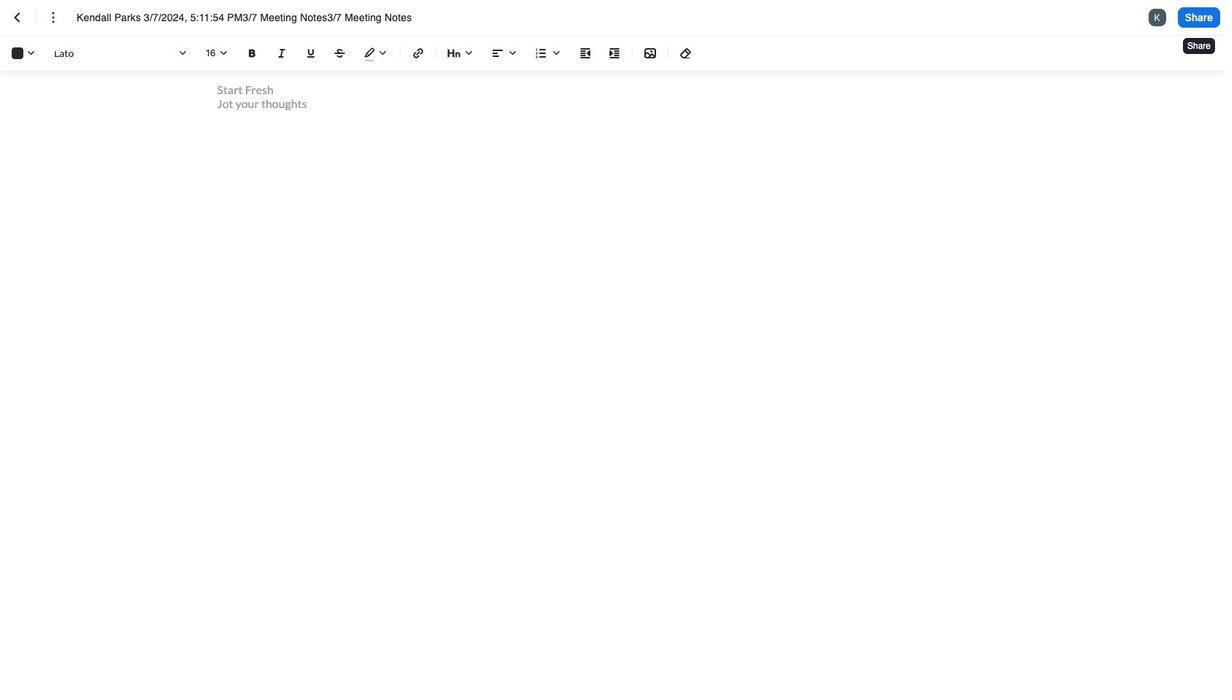 Task type: locate. For each thing, give the bounding box(es) containing it.
None text field
[[77, 10, 439, 25]]

tooltip
[[1182, 28, 1217, 55]]



Task type: describe. For each thing, give the bounding box(es) containing it.
bold image
[[244, 45, 261, 62]]

decrease indent image
[[577, 45, 594, 62]]

strikethrough image
[[332, 45, 349, 62]]

insert image image
[[642, 45, 659, 62]]

underline image
[[302, 45, 320, 62]]

more image
[[45, 9, 62, 26]]

kendall parks image
[[1149, 9, 1167, 26]]

link image
[[410, 45, 427, 62]]

italic image
[[273, 45, 291, 62]]

clear style image
[[678, 45, 695, 62]]

increase indent image
[[606, 45, 624, 62]]

all notes image
[[9, 9, 26, 26]]



Task type: vqa. For each thing, say whether or not it's contained in the screenshot.
italic 'IMAGE'
yes



